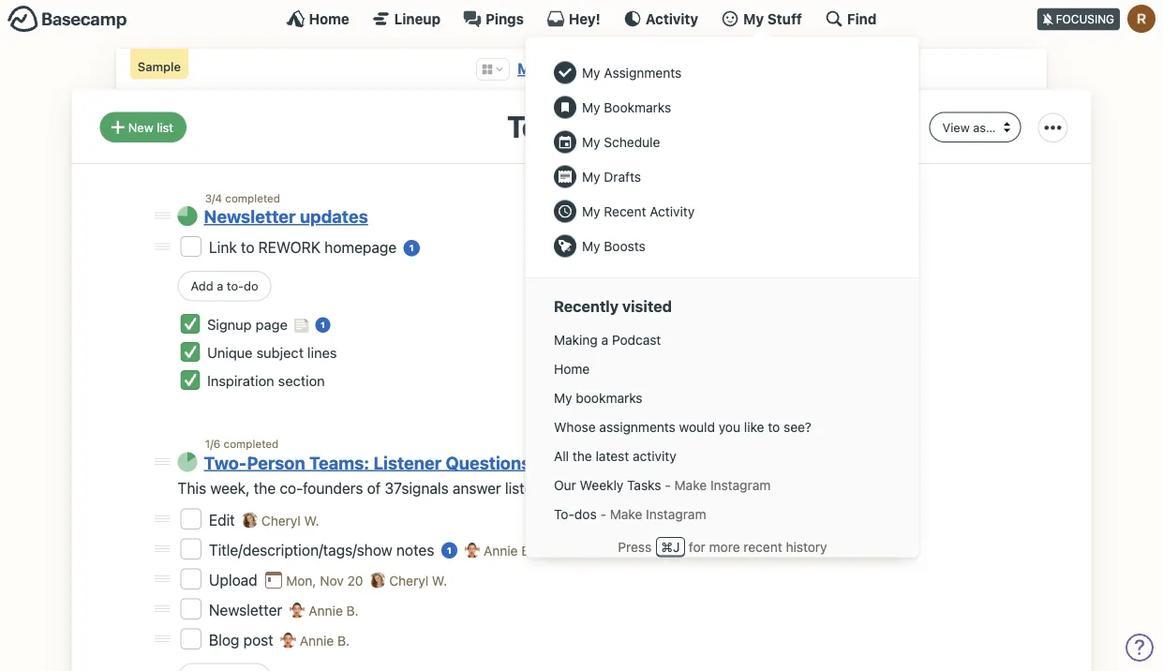 Task type: locate. For each thing, give the bounding box(es) containing it.
- down questions
[[600, 506, 606, 522]]

2 vertical spatial annie b.
[[300, 633, 350, 648]]

to-dos
[[507, 108, 604, 144]]

annie b. down listener
[[484, 543, 534, 558]]

to right link at the left top of the page
[[241, 238, 254, 256]]

1 horizontal spatial the
[[572, 448, 592, 464]]

w. up title/description/tags/show
[[304, 513, 319, 528]]

2 horizontal spatial 1 link
[[441, 542, 458, 559]]

1 horizontal spatial cheryl
[[389, 573, 428, 588]]

1 horizontal spatial home link
[[544, 354, 900, 383]]

cheryl w. link for cheryl walters image
[[389, 573, 447, 588]]

newsletter up the blog post link
[[209, 601, 286, 618]]

instagram down all the latest activity link at the bottom
[[710, 477, 770, 493]]

my for my schedule
[[582, 134, 600, 149]]

home link left lineup link
[[286, 9, 349, 28]]

my assignments
[[582, 65, 681, 80]]

1 link
[[404, 240, 420, 256], [315, 317, 331, 333], [441, 542, 458, 559]]

1 vertical spatial cheryl w. link
[[389, 573, 447, 588]]

0 horizontal spatial 1
[[321, 320, 325, 330]]

stuff
[[767, 10, 802, 27]]

2 vertical spatial 1
[[447, 545, 452, 555]]

activity inside activity link
[[646, 10, 698, 27]]

1 vertical spatial annie b. link
[[309, 603, 359, 618]]

0 vertical spatial making a podcast link
[[518, 60, 646, 77]]

0 vertical spatial to
[[241, 238, 254, 256]]

cheryl
[[261, 513, 301, 528], [389, 573, 428, 588]]

a for add a to-do button
[[217, 279, 223, 293]]

to- down our
[[553, 506, 574, 522]]

1 vertical spatial completed
[[224, 437, 279, 450]]

my left drafts
[[582, 169, 600, 184]]

home left lineup link
[[309, 10, 349, 27]]

ruby image
[[1128, 5, 1156, 33]]

1 horizontal spatial cheryl w.
[[389, 573, 447, 588]]

1 vertical spatial b.
[[346, 603, 359, 618]]

cheryl w. link up title/description/tags/show
[[261, 513, 319, 528]]

annie b. link for newsletter
[[309, 603, 359, 618]]

podcast down the visited
[[612, 332, 661, 347]]

activity right "recent"
[[649, 203, 694, 219]]

home link up whose assignments would you like to see? link
[[544, 354, 900, 383]]

this
[[178, 479, 206, 497]]

pings button
[[463, 9, 524, 28]]

all
[[553, 448, 569, 464]]

breadcrumb element
[[116, 49, 1047, 89]]

link
[[209, 238, 237, 256]]

1 vertical spatial w.
[[432, 573, 447, 588]]

2 vertical spatial b.
[[337, 633, 350, 648]]

annie b. down nov
[[309, 603, 359, 618]]

make
[[674, 477, 706, 493], [609, 506, 642, 522]]

person
[[247, 452, 305, 473]]

nov
[[320, 573, 344, 588]]

a for the bottom making a podcast link
[[601, 332, 608, 347]]

annie bryan image for newsletter
[[289, 602, 305, 618]]

0 vertical spatial activity
[[646, 10, 698, 27]]

0 horizontal spatial w.
[[304, 513, 319, 528]]

0 horizontal spatial the
[[254, 479, 276, 497]]

annie b. link down nov
[[309, 603, 359, 618]]

the inside "recently visited pages" "element"
[[572, 448, 592, 464]]

dos down questions
[[574, 506, 596, 522]]

annie down answer
[[484, 543, 518, 558]]

a inside button
[[217, 279, 223, 293]]

dos
[[553, 108, 604, 144], [574, 506, 596, 522]]

completed up newsletter updates
[[225, 191, 280, 204]]

cheryl w. link down 'notes'
[[389, 573, 447, 588]]

cheryl w. for cheryl walters image
[[389, 573, 447, 588]]

to- down the breadcrumb element
[[507, 108, 553, 144]]

making a podcast down hey!
[[518, 60, 646, 77]]

0 vertical spatial cheryl
[[261, 513, 301, 528]]

2 horizontal spatial the
[[665, 479, 687, 497]]

my down the breadcrumb element
[[582, 99, 600, 115]]

⌘
[[661, 539, 673, 554]]

1 right 'notes'
[[447, 545, 452, 555]]

annie b. down mon, nov 20
[[300, 633, 350, 648]]

1 link for link to rework homepage
[[404, 240, 420, 256]]

as…
[[973, 120, 996, 134]]

tasks
[[627, 477, 661, 493]]

0 vertical spatial cheryl w.
[[261, 513, 319, 528]]

activity up assignments
[[646, 10, 698, 27]]

my left boosts
[[582, 238, 600, 254]]

w. down 'notes'
[[432, 573, 447, 588]]

my
[[743, 10, 764, 27], [582, 65, 600, 80], [582, 99, 600, 115], [582, 134, 600, 149], [582, 169, 600, 184], [582, 203, 600, 219], [582, 238, 600, 254], [553, 390, 572, 405]]

annie b. for newsletter
[[309, 603, 359, 618]]

1 horizontal spatial to
[[767, 419, 780, 435]]

cheryl w.
[[261, 513, 319, 528], [389, 573, 447, 588]]

1 horizontal spatial 1
[[409, 243, 414, 253]]

0 horizontal spatial to-
[[507, 108, 553, 144]]

1 vertical spatial newsletter
[[209, 601, 286, 618]]

0 vertical spatial home
[[309, 10, 349, 27]]

1 vertical spatial to
[[767, 419, 780, 435]]

latest
[[595, 448, 629, 464]]

1 horizontal spatial w.
[[432, 573, 447, 588]]

annie bryan image right 'post'
[[280, 632, 296, 648]]

2 vertical spatial annie bryan image
[[280, 632, 296, 648]]

0 vertical spatial making a podcast
[[518, 60, 646, 77]]

0 vertical spatial completed
[[225, 191, 280, 204]]

the left co-
[[254, 479, 276, 497]]

0 vertical spatial instagram
[[710, 477, 770, 493]]

0 horizontal spatial to
[[241, 238, 254, 256]]

1 vertical spatial make
[[609, 506, 642, 522]]

my inside "link"
[[582, 169, 600, 184]]

1 up lines
[[321, 320, 325, 330]]

to right like
[[767, 419, 780, 435]]

cheryl w. down 'notes'
[[389, 573, 447, 588]]

0 horizontal spatial 1 link
[[315, 317, 331, 333]]

cheryl for cheryl walters image's the cheryl w. link
[[389, 573, 428, 588]]

2 horizontal spatial a
[[601, 332, 608, 347]]

my up my bookmarks
[[582, 65, 600, 80]]

1 vertical spatial annie
[[309, 603, 343, 618]]

0 vertical spatial -
[[664, 477, 670, 493]]

1 link right 'notes'
[[441, 542, 458, 559]]

my stuff element
[[544, 55, 900, 263]]

my inside dropdown button
[[743, 10, 764, 27]]

1 horizontal spatial cheryl w. link
[[389, 573, 447, 588]]

dos for to-dos - make instagram
[[574, 506, 596, 522]]

1 vertical spatial 1 link
[[315, 317, 331, 333]]

0 vertical spatial cheryl w. link
[[261, 513, 319, 528]]

1 horizontal spatial home
[[553, 361, 589, 376]]

section
[[278, 373, 325, 389]]

bookmarks
[[603, 99, 671, 115]]

0 vertical spatial newsletter
[[204, 206, 296, 227]]

1 vertical spatial home
[[553, 361, 589, 376]]

1/6 completed
[[205, 437, 279, 450]]

0 horizontal spatial cheryl w. link
[[261, 513, 319, 528]]

0 horizontal spatial instagram
[[645, 506, 706, 522]]

main element
[[0, 0, 1163, 579]]

1 link for title/description/tags/show notes
[[441, 542, 458, 559]]

making a podcast down recently visited
[[553, 332, 661, 347]]

the left re...
[[665, 479, 687, 497]]

bookmarks
[[575, 390, 642, 405]]

0 vertical spatial w.
[[304, 513, 319, 528]]

annie bryan image right 'notes'
[[464, 542, 480, 558]]

a left "to-"
[[217, 279, 223, 293]]

to-dos - make instagram
[[553, 506, 706, 522]]

this week, the co-founders of 37signals answer listener questions from the re...
[[178, 479, 716, 497]]

annie b. link for blog post
[[300, 633, 350, 648]]

my schedule
[[582, 134, 660, 149]]

my up my drafts
[[582, 134, 600, 149]]

add a to-do
[[191, 279, 258, 293]]

1 horizontal spatial 1 link
[[404, 240, 420, 256]]

1 vertical spatial making
[[553, 332, 597, 347]]

0 vertical spatial making
[[518, 60, 571, 77]]

cheryl w. up title/description/tags/show
[[261, 513, 319, 528]]

making inside the breadcrumb element
[[518, 60, 571, 77]]

dos inside "recently visited pages" "element"
[[574, 506, 596, 522]]

annie bryan image down 'mon,'
[[289, 602, 305, 618]]

add a to-do button
[[178, 271, 271, 301]]

two-
[[204, 452, 247, 473]]

0 horizontal spatial cheryl w.
[[261, 513, 319, 528]]

annie b. link down listener
[[484, 543, 534, 558]]

title/description/tags/show
[[209, 541, 392, 558]]

1 right homepage
[[409, 243, 414, 253]]

make down all the latest activity link at the bottom
[[674, 477, 706, 493]]

1 vertical spatial podcast
[[612, 332, 661, 347]]

our weekly tasks - make instagram
[[553, 477, 770, 493]]

making a podcast inside the breadcrumb element
[[518, 60, 646, 77]]

podcast up my bookmarks
[[586, 60, 646, 77]]

cheryl right cheryl walters icon
[[261, 513, 301, 528]]

newsletter for newsletter updates
[[204, 206, 296, 227]]

annie down mon, nov 20
[[309, 603, 343, 618]]

2 vertical spatial annie
[[300, 633, 334, 648]]

schedule
[[603, 134, 660, 149]]

boosts
[[603, 238, 645, 254]]

1 horizontal spatial -
[[664, 477, 670, 493]]

1 vertical spatial to-
[[553, 506, 574, 522]]

1 vertical spatial a
[[217, 279, 223, 293]]

mon, nov 20
[[286, 573, 363, 588]]

sample element
[[130, 49, 188, 79]]

my inside "recently visited pages" "element"
[[553, 390, 572, 405]]

0 horizontal spatial a
[[217, 279, 223, 293]]

answer
[[453, 479, 501, 497]]

1 horizontal spatial make
[[674, 477, 706, 493]]

making inside "recently visited pages" "element"
[[553, 332, 597, 347]]

would
[[679, 419, 715, 435]]

cheryl walters image
[[370, 572, 386, 588]]

0 vertical spatial dos
[[553, 108, 604, 144]]

2 vertical spatial 1 link
[[441, 542, 458, 559]]

recent
[[603, 203, 646, 219]]

my for my stuff
[[743, 10, 764, 27]]

- right from
[[664, 477, 670, 493]]

making
[[518, 60, 571, 77], [553, 332, 597, 347]]

0 vertical spatial 1 link
[[404, 240, 420, 256]]

0 vertical spatial annie
[[484, 543, 518, 558]]

my for my recent activity
[[582, 203, 600, 219]]

annie right 'post'
[[300, 633, 334, 648]]

1 link up lines
[[315, 317, 331, 333]]

my boosts link
[[544, 229, 900, 263]]

mon,
[[286, 573, 316, 588]]

my schedule link
[[544, 125, 900, 159]]

1 vertical spatial annie b.
[[309, 603, 359, 618]]

1 vertical spatial annie bryan image
[[289, 602, 305, 618]]

make down from
[[609, 506, 642, 522]]

annie bryan image
[[464, 542, 480, 558], [289, 602, 305, 618], [280, 632, 296, 648]]

whose assignments would you like to see? link
[[544, 413, 900, 442]]

making for the bottom making a podcast link
[[553, 332, 597, 347]]

visited
[[622, 297, 671, 316]]

completed for newsletter
[[225, 191, 280, 204]]

b. for blog post
[[337, 633, 350, 648]]

0 vertical spatial a
[[574, 60, 583, 77]]

1 horizontal spatial a
[[574, 60, 583, 77]]

0 vertical spatial 1
[[409, 243, 414, 253]]

my up the whose
[[553, 390, 572, 405]]

the right all
[[572, 448, 592, 464]]

0 vertical spatial b.
[[521, 543, 534, 558]]

my left stuff
[[743, 10, 764, 27]]

lines
[[307, 345, 337, 361]]

to- inside "recently visited pages" "element"
[[553, 506, 574, 522]]

teams:
[[309, 452, 369, 473]]

my recent activity
[[582, 203, 694, 219]]

a inside "element"
[[601, 332, 608, 347]]

completed up "person"
[[224, 437, 279, 450]]

1 vertical spatial dos
[[574, 506, 596, 522]]

to-
[[507, 108, 553, 144], [553, 506, 574, 522]]

new list link
[[100, 112, 186, 142]]

annie b. for blog post
[[300, 633, 350, 648]]

annie
[[484, 543, 518, 558], [309, 603, 343, 618], [300, 633, 334, 648]]

a
[[574, 60, 583, 77], [217, 279, 223, 293], [601, 332, 608, 347]]

activity
[[646, 10, 698, 27], [649, 203, 694, 219]]

inspiration section link
[[207, 373, 325, 389]]

making down hey! dropdown button
[[518, 60, 571, 77]]

making a podcast link down hey!
[[518, 60, 646, 77]]

annie for blog post
[[300, 633, 334, 648]]

to-
[[227, 279, 244, 293]]

inspiration
[[207, 373, 274, 389]]

1 vertical spatial 1
[[321, 320, 325, 330]]

annie for newsletter
[[309, 603, 343, 618]]

0 vertical spatial home link
[[286, 9, 349, 28]]

3/4
[[205, 191, 222, 204]]

1 vertical spatial making a podcast
[[553, 332, 661, 347]]

1 link right homepage
[[404, 240, 420, 256]]

making down recently
[[553, 332, 597, 347]]

add
[[191, 279, 213, 293]]

recently visited
[[553, 297, 671, 316]]

1 vertical spatial cheryl w.
[[389, 573, 447, 588]]

dos down the breadcrumb element
[[553, 108, 604, 144]]

new list
[[128, 120, 173, 134]]

-
[[664, 477, 670, 493], [600, 506, 606, 522]]

focusing button
[[1037, 0, 1163, 37]]

2 horizontal spatial 1
[[447, 545, 452, 555]]

cheryl for the cheryl w. link associated with cheryl walters icon
[[261, 513, 301, 528]]

listener
[[373, 452, 442, 473]]

0 horizontal spatial -
[[600, 506, 606, 522]]

home up my bookmarks
[[553, 361, 589, 376]]

newsletter for newsletter link
[[209, 601, 286, 618]]

making a podcast link
[[518, 60, 646, 77], [544, 325, 900, 354]]

title/description/tags/show notes link
[[209, 541, 438, 558]]

making a podcast link up my bookmarks link in the bottom of the page
[[544, 325, 900, 354]]

cheryl right cheryl walters image
[[389, 573, 428, 588]]

1 horizontal spatial to-
[[553, 506, 574, 522]]

to
[[241, 238, 254, 256], [767, 419, 780, 435]]

a down recently visited
[[601, 332, 608, 347]]

annie b. link down mon, nov 20
[[300, 633, 350, 648]]

0 horizontal spatial cheryl
[[261, 513, 301, 528]]

0 horizontal spatial make
[[609, 506, 642, 522]]

0 vertical spatial to-
[[507, 108, 553, 144]]

a down hey! dropdown button
[[574, 60, 583, 77]]

0 vertical spatial annie bryan image
[[464, 542, 480, 558]]

1 vertical spatial activity
[[649, 203, 694, 219]]

new
[[128, 120, 153, 134]]

home link
[[286, 9, 349, 28], [544, 354, 900, 383]]

recently visited pages element
[[544, 325, 900, 529]]

instagram down our weekly tasks - make instagram
[[645, 506, 706, 522]]

0 horizontal spatial home link
[[286, 9, 349, 28]]

0 vertical spatial podcast
[[586, 60, 646, 77]]

1
[[409, 243, 414, 253], [321, 320, 325, 330], [447, 545, 452, 555]]

to inside "recently visited pages" "element"
[[767, 419, 780, 435]]

annie b. link
[[484, 543, 534, 558], [309, 603, 359, 618], [300, 633, 350, 648]]

my left "recent"
[[582, 203, 600, 219]]

2 vertical spatial annie b. link
[[300, 633, 350, 648]]

1 vertical spatial cheryl
[[389, 573, 428, 588]]

2 vertical spatial a
[[601, 332, 608, 347]]

completed
[[225, 191, 280, 204], [224, 437, 279, 450]]

newsletter down 3/4 completed link
[[204, 206, 296, 227]]



Task type: describe. For each thing, give the bounding box(es) containing it.
blog
[[209, 631, 239, 648]]

my for my bookmarks
[[582, 99, 600, 115]]

home inside "recently visited pages" "element"
[[553, 361, 589, 376]]

to- for to-dos - make instagram
[[553, 506, 574, 522]]

mon, nov 20 link
[[264, 573, 363, 588]]

my bookmarks link
[[544, 383, 900, 413]]

0 vertical spatial annie b.
[[484, 543, 534, 558]]

lineup
[[394, 10, 441, 27]]

cheryl walters image
[[242, 512, 258, 528]]

1 vertical spatial -
[[600, 506, 606, 522]]

view as…
[[942, 120, 996, 134]]

my for my boosts
[[582, 238, 600, 254]]

newsletter updates
[[204, 206, 368, 227]]

dos for to-dos
[[553, 108, 604, 144]]

1 vertical spatial instagram
[[645, 506, 706, 522]]

podcast inside "recently visited pages" "element"
[[612, 332, 661, 347]]

our
[[553, 477, 576, 493]]

w. for cheryl walters image's the cheryl w. link
[[432, 573, 447, 588]]

post
[[243, 631, 273, 648]]

listener
[[505, 479, 555, 497]]

activity
[[632, 448, 676, 464]]

my for my drafts
[[582, 169, 600, 184]]

my recent activity link
[[544, 194, 900, 229]]

for
[[688, 539, 705, 554]]

co-
[[280, 479, 303, 497]]

1 horizontal spatial instagram
[[710, 477, 770, 493]]

whose
[[553, 419, 595, 435]]

list
[[157, 120, 173, 134]]

to- for to-dos
[[507, 108, 553, 144]]

all the latest activity link
[[544, 442, 900, 471]]

my bookmarks
[[553, 390, 642, 405]]

1 inside the title/description/tags/show notes 1
[[447, 545, 452, 555]]

1 link for signup page
[[315, 317, 331, 333]]

link to rework homepage 1
[[209, 238, 414, 256]]

my bookmarks link
[[544, 90, 900, 125]]

recent
[[743, 539, 782, 554]]

upload
[[209, 571, 261, 588]]

weekly
[[579, 477, 623, 493]]

two-person teams: listener questions link
[[204, 452, 531, 473]]

3/4 completed link
[[205, 191, 280, 204]]

1 inside 1 link
[[321, 320, 325, 330]]

week,
[[210, 479, 250, 497]]

more
[[709, 539, 740, 554]]

whose assignments would you like to see?
[[553, 419, 811, 435]]

cheryl w. link for cheryl walters icon
[[261, 513, 319, 528]]

signup page link
[[207, 316, 291, 333]]

lineup link
[[372, 9, 441, 28]]

j
[[673, 539, 680, 554]]

making a podcast inside "recently visited pages" "element"
[[553, 332, 661, 347]]

questions
[[446, 452, 531, 473]]

rework
[[258, 238, 321, 256]]

20
[[347, 573, 363, 588]]

4/10
[[635, 121, 656, 134]]

a for making a podcast link in the breadcrumb element
[[574, 60, 583, 77]]

making for making a podcast link in the breadcrumb element
[[518, 60, 571, 77]]

my for my bookmarks
[[553, 390, 572, 405]]

sample
[[138, 59, 181, 73]]

two-person teams: listener questions
[[204, 452, 531, 473]]

link to rework homepage link
[[209, 238, 401, 256]]

cheryl w. for cheryl walters icon
[[261, 513, 319, 528]]

my for my assignments
[[582, 65, 600, 80]]

find
[[847, 10, 877, 27]]

my boosts
[[582, 238, 645, 254]]

37signals
[[385, 479, 449, 497]]

this week, the co-founders of 37signals answer listener questions from the re... link
[[178, 479, 716, 497]]

of
[[367, 479, 381, 497]]

title/description/tags/show notes 1
[[209, 541, 452, 558]]

hey!
[[569, 10, 601, 27]]

homepage
[[325, 238, 397, 256]]

signup
[[207, 316, 252, 333]]

find button
[[825, 9, 877, 28]]

focusing
[[1056, 13, 1114, 26]]

unique subject lines link
[[207, 345, 337, 361]]

view as… button
[[929, 112, 1021, 142]]

⌘ j for more recent history
[[661, 539, 827, 554]]

completed for two-
[[224, 437, 279, 450]]

activity inside the my recent activity link
[[649, 203, 694, 219]]

making a podcast link inside the breadcrumb element
[[518, 60, 646, 77]]

blog post link
[[209, 631, 277, 648]]

podcast inside the breadcrumb element
[[586, 60, 646, 77]]

hey! button
[[546, 9, 601, 28]]

founders
[[303, 479, 363, 497]]

recently
[[553, 297, 618, 316]]

unique
[[207, 345, 253, 361]]

my stuff
[[743, 10, 802, 27]]

my bookmarks
[[582, 99, 671, 115]]

b. for newsletter
[[346, 603, 359, 618]]

1/6
[[205, 437, 221, 450]]

my drafts
[[582, 169, 641, 184]]

view
[[942, 120, 970, 134]]

assignments
[[599, 419, 675, 435]]

edit
[[209, 511, 239, 528]]

annie bryan image for blog post
[[280, 632, 296, 648]]

you
[[718, 419, 740, 435]]

re...
[[690, 479, 716, 497]]

edit link
[[209, 511, 239, 528]]

pings
[[486, 10, 524, 27]]

1 inside link to rework homepage 1
[[409, 243, 414, 253]]

switch accounts image
[[7, 5, 127, 34]]

updates
[[300, 206, 368, 227]]

0 horizontal spatial home
[[309, 10, 349, 27]]

press
[[618, 539, 651, 554]]

subject
[[256, 345, 304, 361]]

notes
[[396, 541, 434, 558]]

w. for the cheryl w. link associated with cheryl walters icon
[[304, 513, 319, 528]]

1 vertical spatial home link
[[544, 354, 900, 383]]

0 vertical spatial make
[[674, 477, 706, 493]]

page
[[256, 316, 288, 333]]

0 vertical spatial annie b. link
[[484, 543, 534, 558]]

1 vertical spatial making a podcast link
[[544, 325, 900, 354]]

newsletter link
[[209, 601, 286, 618]]



Task type: vqa. For each thing, say whether or not it's contained in the screenshot.
episode in the 'Welcome to this special bonus episode of REWORK, a podcast about a better way to work and run your business. REWORK be back next week with another regular episode. For today's special edition, I interviewed the founders of 37signals to d...'
no



